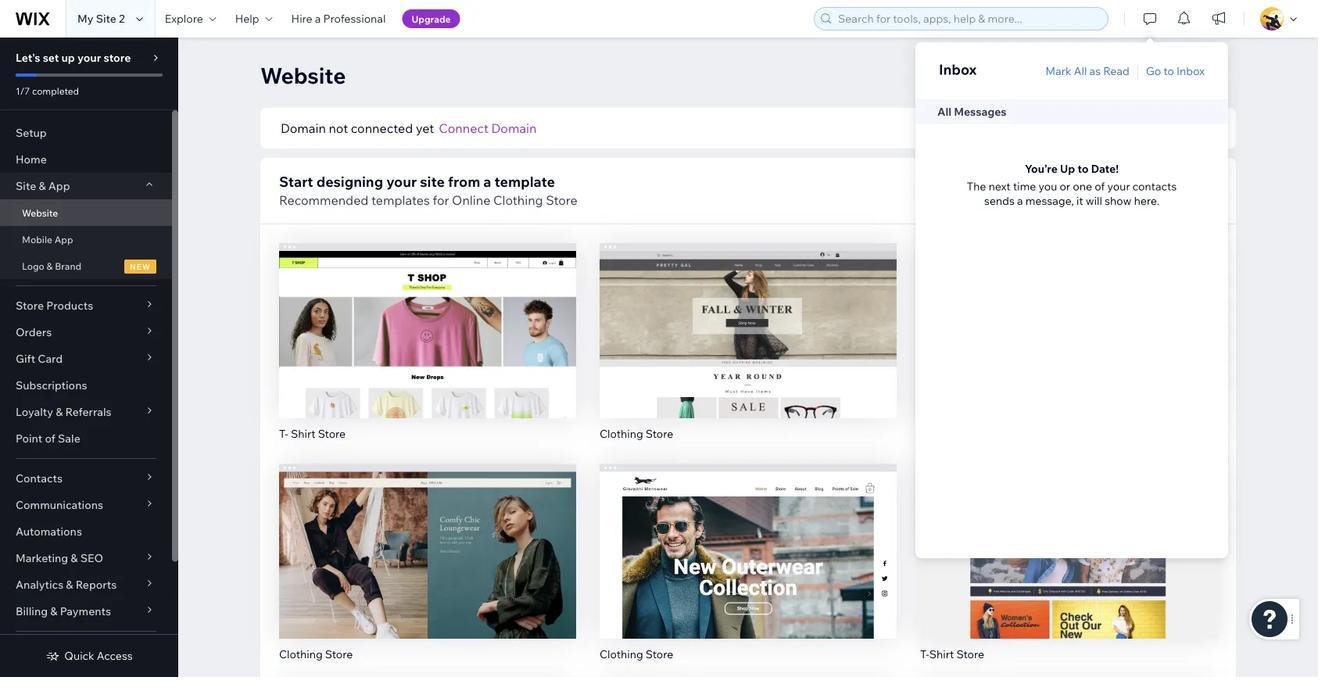 Task type: vqa. For each thing, say whether or not it's contained in the screenshot.
bottommost THE PRICE
no



Task type: describe. For each thing, give the bounding box(es) containing it.
analytics & reports button
[[0, 572, 172, 598]]

new
[[130, 261, 151, 271]]

subscriptions
[[16, 378, 87, 392]]

2 domain from the left
[[491, 120, 537, 136]]

1 domain from the left
[[281, 120, 326, 136]]

Search for tools, apps, help & more... field
[[833, 8, 1103, 30]]

referrals
[[65, 405, 111, 419]]

mobile app link
[[0, 226, 172, 253]]

loyalty
[[16, 405, 53, 419]]

all messages
[[937, 105, 1007, 118]]

t-shirt store
[[920, 647, 984, 661]]

yet
[[416, 120, 434, 136]]

next
[[989, 179, 1011, 193]]

of inside you're up to date! the next time you or one of your contacts sends a message, it will show here.
[[1095, 179, 1105, 193]]

upgrade button
[[402, 9, 460, 28]]

date!
[[1091, 162, 1119, 175]]

generator
[[1138, 183, 1199, 199]]

a inside you're up to date! the next time you or one of your contacts sends a message, it will show here.
[[1017, 194, 1023, 207]]

shirt for t- shirt store
[[291, 426, 315, 440]]

as
[[1089, 64, 1101, 78]]

hire a professional
[[291, 12, 386, 25]]

show
[[1105, 194, 1132, 207]]

logo
[[22, 260, 44, 272]]

home link
[[0, 146, 172, 173]]

my site 2
[[77, 12, 125, 25]]

online
[[452, 192, 490, 208]]

hire
[[291, 12, 312, 25]]

free
[[1070, 119, 1096, 134]]

& for marketing
[[71, 551, 78, 565]]

point of sale link
[[0, 425, 172, 452]]

sidebar element
[[0, 38, 178, 677]]

here.
[[1134, 194, 1159, 207]]

1 horizontal spatial site
[[96, 12, 116, 25]]

sale
[[58, 432, 80, 445]]

home
[[16, 152, 47, 166]]

app inside 'popup button'
[[48, 179, 70, 193]]

& for billing
[[50, 604, 57, 618]]

use our site generator button
[[1045, 177, 1217, 205]]

mobile
[[22, 233, 52, 245]]

time
[[1013, 179, 1036, 193]]

& for logo
[[47, 260, 53, 272]]

t- for t-shirt store
[[920, 647, 929, 661]]

t- for t- shirt store
[[279, 426, 288, 440]]

analytics
[[16, 578, 63, 591]]

compare plans button
[[1129, 117, 1217, 136]]

point of sale
[[16, 432, 80, 445]]

not
[[329, 120, 348, 136]]

access
[[97, 649, 133, 663]]

plans
[[1186, 119, 1217, 134]]

marketing
[[16, 551, 68, 565]]

contacts
[[16, 471, 63, 485]]

mark all as read button
[[1046, 64, 1130, 78]]

let's set up your store
[[16, 51, 131, 64]]

compare
[[1129, 119, 1183, 134]]

1 vertical spatial all
[[937, 105, 952, 118]]

store inside dropdown button
[[16, 299, 44, 312]]

from
[[448, 172, 480, 190]]

seo
[[80, 551, 103, 565]]

for
[[433, 192, 449, 208]]

you're up to date! the next time you or one of your contacts sends a message, it will show here.
[[967, 162, 1177, 207]]

site & app
[[16, 179, 70, 193]]

subscriptions link
[[0, 372, 172, 399]]

it
[[1076, 194, 1083, 207]]

inbox inside button
[[1177, 64, 1205, 78]]

hire a professional link
[[282, 0, 395, 38]]

setup link
[[0, 120, 172, 146]]

marketing & seo
[[16, 551, 103, 565]]

a inside start designing your site from a template recommended templates for online clothing store
[[483, 172, 491, 190]]

automations
[[16, 525, 82, 538]]

use our site generator
[[1064, 183, 1199, 199]]

gift card button
[[0, 346, 172, 372]]

t- shirt store
[[279, 426, 346, 440]]

site inside site & app 'popup button'
[[16, 179, 36, 193]]

quick access button
[[46, 649, 133, 663]]

clothing inside start designing your site from a template recommended templates for online clothing store
[[493, 192, 543, 208]]

free plan compare plans
[[1070, 119, 1217, 134]]

our
[[1089, 183, 1109, 199]]

to inside button
[[1164, 64, 1174, 78]]

store inside start designing your site from a template recommended templates for online clothing store
[[546, 192, 578, 208]]

0 horizontal spatial a
[[315, 12, 321, 25]]

mark
[[1046, 64, 1071, 78]]

or
[[1060, 179, 1070, 193]]

mobile app
[[22, 233, 73, 245]]

template
[[495, 172, 555, 190]]

help
[[235, 12, 259, 25]]



Task type: locate. For each thing, give the bounding box(es) containing it.
domain left not
[[281, 120, 326, 136]]

site & app button
[[0, 173, 172, 199]]

go
[[1146, 64, 1161, 78]]

inbox up all messages
[[939, 61, 977, 78]]

automations link
[[0, 518, 172, 545]]

0 vertical spatial a
[[315, 12, 321, 25]]

templates
[[371, 192, 430, 208]]

your up the show
[[1107, 179, 1130, 193]]

app right 'mobile'
[[54, 233, 73, 245]]

orders
[[16, 325, 52, 339]]

communications button
[[0, 492, 172, 518]]

help button
[[226, 0, 282, 38]]

set
[[43, 51, 59, 64]]

t-
[[279, 426, 288, 440], [920, 647, 929, 661]]

designing
[[316, 172, 383, 190]]

a right from
[[483, 172, 491, 190]]

site left the 2
[[96, 12, 116, 25]]

of inside sidebar element
[[45, 432, 55, 445]]

all
[[1074, 64, 1087, 78], [937, 105, 952, 118]]

0 vertical spatial to
[[1164, 64, 1174, 78]]

to right up
[[1078, 162, 1089, 175]]

& inside popup button
[[56, 405, 63, 419]]

1 horizontal spatial shirt
[[929, 647, 954, 661]]

domain right connect at top
[[491, 120, 537, 136]]

mark all as read
[[1046, 64, 1130, 78]]

domain not connected yet connect domain
[[281, 120, 537, 136]]

quick
[[64, 649, 94, 663]]

marketing & seo button
[[0, 545, 172, 572]]

0 horizontal spatial site
[[16, 179, 36, 193]]

store products button
[[0, 292, 172, 319]]

& inside popup button
[[66, 578, 73, 591]]

sends
[[984, 194, 1015, 207]]

gift card
[[16, 352, 63, 365]]

billing & payments button
[[0, 598, 172, 625]]

card
[[38, 352, 63, 365]]

& right billing
[[50, 604, 57, 618]]

2 vertical spatial a
[[1017, 194, 1023, 207]]

2 horizontal spatial your
[[1107, 179, 1130, 193]]

read
[[1103, 64, 1130, 78]]

0 horizontal spatial to
[[1078, 162, 1089, 175]]

0 horizontal spatial t-
[[279, 426, 288, 440]]

professional
[[323, 12, 386, 25]]

connect domain button
[[439, 119, 537, 138]]

store products
[[16, 299, 93, 312]]

contacts button
[[0, 465, 172, 492]]

contacts
[[1133, 179, 1177, 193]]

start designing your site from a template recommended templates for online clothing store
[[279, 172, 578, 208]]

1 vertical spatial a
[[483, 172, 491, 190]]

0 vertical spatial all
[[1074, 64, 1087, 78]]

of up will
[[1095, 179, 1105, 193]]

1 vertical spatial website
[[22, 207, 58, 219]]

edit button
[[395, 304, 460, 332], [715, 304, 781, 332], [395, 525, 460, 553], [715, 525, 781, 553]]

store
[[546, 192, 578, 208], [16, 299, 44, 312], [318, 426, 346, 440], [646, 426, 673, 440], [325, 647, 353, 661], [646, 647, 673, 661], [957, 647, 984, 661]]

app down home link
[[48, 179, 70, 193]]

site
[[96, 12, 116, 25], [16, 179, 36, 193], [1112, 183, 1135, 199]]

start
[[279, 172, 313, 190]]

site down home
[[16, 179, 36, 193]]

website down hire
[[260, 61, 346, 89]]

site
[[420, 172, 445, 190]]

website
[[260, 61, 346, 89], [22, 207, 58, 219]]

loyalty & referrals button
[[0, 399, 172, 425]]

& for analytics
[[66, 578, 73, 591]]

brand
[[55, 260, 81, 272]]

point
[[16, 432, 42, 445]]

1 vertical spatial app
[[54, 233, 73, 245]]

& right loyalty in the left of the page
[[56, 405, 63, 419]]

0 horizontal spatial website
[[22, 207, 58, 219]]

upgrade
[[412, 13, 451, 25]]

all left 'messages'
[[937, 105, 952, 118]]

all inside button
[[1074, 64, 1087, 78]]

website inside sidebar element
[[22, 207, 58, 219]]

connected
[[351, 120, 413, 136]]

inbox
[[939, 61, 977, 78], [1177, 64, 1205, 78]]

your inside start designing your site from a template recommended templates for online clothing store
[[386, 172, 417, 190]]

& left reports
[[66, 578, 73, 591]]

your right up
[[77, 51, 101, 64]]

1 horizontal spatial inbox
[[1177, 64, 1205, 78]]

1 vertical spatial shirt
[[929, 647, 954, 661]]

0 horizontal spatial shirt
[[291, 426, 315, 440]]

payments
[[60, 604, 111, 618]]

connect
[[439, 120, 489, 136]]

2 horizontal spatial a
[[1017, 194, 1023, 207]]

you
[[1039, 179, 1057, 193]]

loyalty & referrals
[[16, 405, 111, 419]]

2
[[119, 12, 125, 25]]

0 vertical spatial app
[[48, 179, 70, 193]]

& right logo
[[47, 260, 53, 272]]

site right our
[[1112, 183, 1135, 199]]

0 horizontal spatial all
[[937, 105, 952, 118]]

your
[[77, 51, 101, 64], [386, 172, 417, 190], [1107, 179, 1130, 193]]

1 horizontal spatial all
[[1074, 64, 1087, 78]]

1/7
[[16, 85, 30, 97]]

0 horizontal spatial domain
[[281, 120, 326, 136]]

0 horizontal spatial of
[[45, 432, 55, 445]]

1 horizontal spatial your
[[386, 172, 417, 190]]

use
[[1064, 183, 1086, 199]]

my
[[77, 12, 93, 25]]

1 horizontal spatial a
[[483, 172, 491, 190]]

1 vertical spatial of
[[45, 432, 55, 445]]

website up 'mobile'
[[22, 207, 58, 219]]

billing & payments
[[16, 604, 111, 618]]

1/7 completed
[[16, 85, 79, 97]]

of
[[1095, 179, 1105, 193], [45, 432, 55, 445]]

1 horizontal spatial t-
[[920, 647, 929, 661]]

0 horizontal spatial your
[[77, 51, 101, 64]]

explore
[[165, 12, 203, 25]]

of left the sale
[[45, 432, 55, 445]]

recommended
[[279, 192, 369, 208]]

a
[[315, 12, 321, 25], [483, 172, 491, 190], [1017, 194, 1023, 207]]

& for site
[[39, 179, 46, 193]]

quick access
[[64, 649, 133, 663]]

to inside you're up to date! the next time you or one of your contacts sends a message, it will show here.
[[1078, 162, 1089, 175]]

your up 'templates'
[[386, 172, 417, 190]]

billing
[[16, 604, 48, 618]]

your inside sidebar element
[[77, 51, 101, 64]]

to right "go"
[[1164, 64, 1174, 78]]

1 horizontal spatial website
[[260, 61, 346, 89]]

1 vertical spatial to
[[1078, 162, 1089, 175]]

the
[[967, 179, 986, 193]]

all left as
[[1074, 64, 1087, 78]]

inbox right "go"
[[1177, 64, 1205, 78]]

view
[[413, 343, 442, 359], [734, 343, 763, 359], [413, 564, 442, 579], [734, 564, 763, 579], [1054, 564, 1083, 579]]

2 horizontal spatial site
[[1112, 183, 1135, 199]]

website link
[[0, 199, 172, 226]]

0 vertical spatial website
[[260, 61, 346, 89]]

0 horizontal spatial inbox
[[939, 61, 977, 78]]

& for loyalty
[[56, 405, 63, 419]]

& down home
[[39, 179, 46, 193]]

plan
[[1099, 119, 1124, 134]]

site inside use our site generator button
[[1112, 183, 1135, 199]]

& inside 'popup button'
[[39, 179, 46, 193]]

& left the seo
[[71, 551, 78, 565]]

1 horizontal spatial to
[[1164, 64, 1174, 78]]

shirt for t-shirt store
[[929, 647, 954, 661]]

0 vertical spatial t-
[[279, 426, 288, 440]]

a down time
[[1017, 194, 1023, 207]]

0 vertical spatial of
[[1095, 179, 1105, 193]]

orders button
[[0, 319, 172, 346]]

up
[[61, 51, 75, 64]]

clothing store
[[600, 426, 673, 440], [279, 647, 353, 661], [600, 647, 673, 661]]

up
[[1060, 162, 1075, 175]]

1 vertical spatial t-
[[920, 647, 929, 661]]

gift
[[16, 352, 35, 365]]

go to inbox button
[[1146, 64, 1205, 78]]

setup
[[16, 126, 47, 140]]

let's
[[16, 51, 40, 64]]

a right hire
[[315, 12, 321, 25]]

domain
[[281, 120, 326, 136], [491, 120, 537, 136]]

1 horizontal spatial of
[[1095, 179, 1105, 193]]

1 horizontal spatial domain
[[491, 120, 537, 136]]

0 vertical spatial shirt
[[291, 426, 315, 440]]

store
[[104, 51, 131, 64]]

your inside you're up to date! the next time you or one of your contacts sends a message, it will show here.
[[1107, 179, 1130, 193]]



